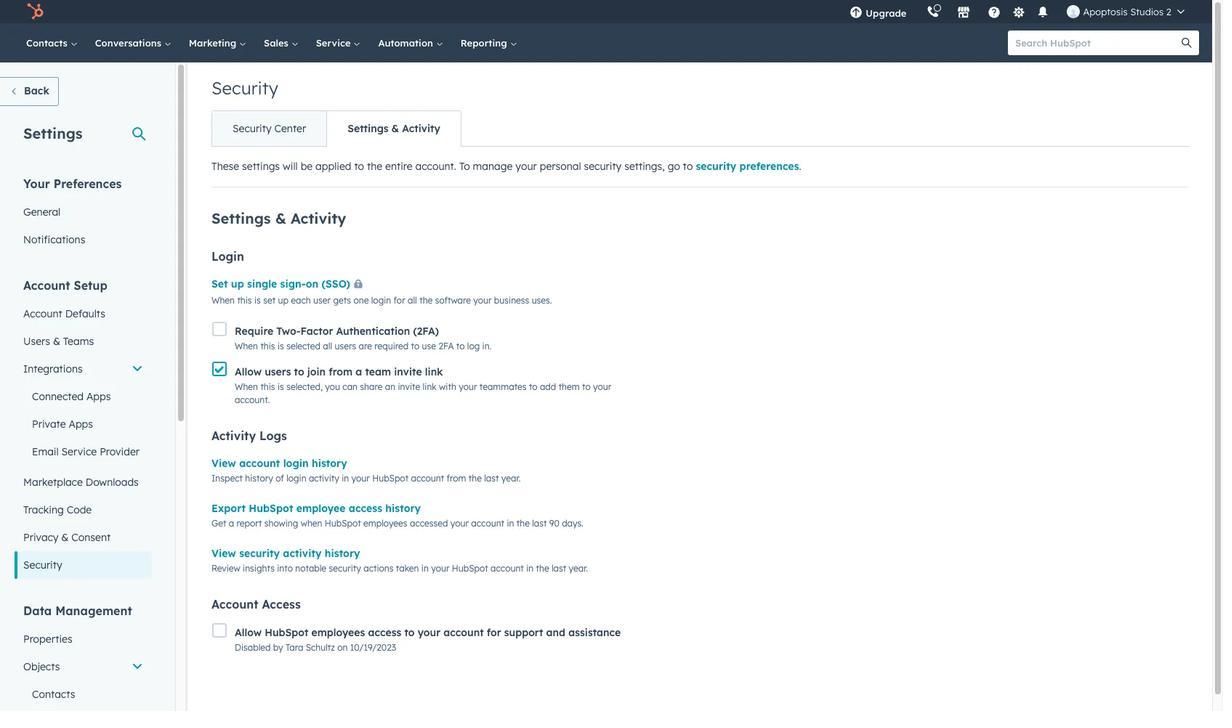 Task type: vqa. For each thing, say whether or not it's contained in the screenshot.
last corresponding to access
yes



Task type: locate. For each thing, give the bounding box(es) containing it.
& up entire
[[391, 122, 399, 135]]

account right accessed
[[471, 518, 504, 529]]

allow inside allow users to join from a team invite link when this is selected, you can share an invite link with your teammates to add them to your account.
[[235, 365, 262, 378]]

upgrade image
[[850, 7, 863, 20]]

last inside 'view account login history inspect history of login activity in your hubspot account from the last year.'
[[484, 473, 499, 484]]

service right sales link
[[316, 37, 354, 49]]

0 vertical spatial activity
[[309, 473, 339, 484]]

2 vertical spatial activity
[[212, 429, 256, 443]]

1 view from the top
[[212, 457, 236, 470]]

account inside export hubspot employee access history get a report showing when hubspot employees accessed your account in the last 90 days.
[[471, 518, 504, 529]]

last inside export hubspot employee access history get a report showing when hubspot employees accessed your account in the last 90 days.
[[532, 518, 547, 529]]

tracking code
[[23, 504, 92, 517]]

for inside allow hubspot employees access to your account for support and assistance disabled by tara schultz on 10/19/2023
[[487, 627, 501, 640]]

activity logs
[[212, 429, 287, 443]]

1 vertical spatial invite
[[398, 381, 420, 392]]

account.
[[415, 160, 456, 173], [235, 394, 270, 405]]

view inside 'view account login history inspect history of login activity in your hubspot account from the last year.'
[[212, 457, 236, 470]]

1 horizontal spatial account.
[[415, 160, 456, 173]]

2 vertical spatial this
[[260, 381, 275, 392]]

when down set
[[212, 295, 235, 306]]

0 vertical spatial up
[[231, 278, 244, 291]]

assistance
[[569, 627, 621, 640]]

2
[[1166, 6, 1172, 17]]

defaults
[[65, 307, 105, 321]]

hubspot up export hubspot employee access history get a report showing when hubspot employees accessed your account in the last 90 days.
[[372, 473, 409, 484]]

access up 10/19/2023
[[368, 627, 401, 640]]

history up accessed
[[385, 502, 421, 515]]

access inside allow hubspot employees access to your account for support and assistance disabled by tara schultz on 10/19/2023
[[368, 627, 401, 640]]

marketplaces button
[[949, 0, 979, 23]]

marketplaces image
[[958, 7, 971, 20]]

your
[[23, 177, 50, 191]]

1 horizontal spatial users
[[335, 341, 356, 352]]

employees up view security activity history review insights into notable security actions taken in your hubspot account in the last year.
[[363, 518, 407, 529]]

0 vertical spatial when
[[212, 295, 235, 306]]

security preferences link
[[696, 160, 799, 173]]

0 vertical spatial account.
[[415, 160, 456, 173]]

these
[[212, 160, 239, 173]]

history
[[312, 457, 347, 470], [245, 473, 273, 484], [385, 502, 421, 515], [325, 547, 360, 560]]

apps for connected apps
[[86, 390, 111, 403]]

0 vertical spatial settings & activity
[[348, 122, 440, 135]]

notifications
[[23, 233, 85, 246]]

apoptosis studios 2 button
[[1059, 0, 1193, 23]]

account
[[23, 278, 70, 293], [23, 307, 62, 321], [212, 597, 258, 612]]

1 vertical spatial all
[[323, 341, 332, 352]]

the
[[367, 160, 382, 173], [420, 295, 433, 306], [469, 473, 482, 484], [517, 518, 530, 529], [536, 563, 549, 574]]

year. inside 'view account login history inspect history of login activity in your hubspot account from the last year.'
[[501, 473, 521, 484]]

1 horizontal spatial a
[[356, 365, 362, 378]]

hubspot up the showing
[[249, 502, 293, 515]]

this left selected,
[[260, 381, 275, 392]]

your right manage in the top left of the page
[[516, 160, 537, 173]]

set up single sign-on (sso)
[[212, 278, 353, 291]]

this down require
[[260, 341, 275, 352]]

marketplace downloads
[[23, 476, 139, 489]]

your inside export hubspot employee access history get a report showing when hubspot employees accessed your account in the last 90 days.
[[450, 518, 469, 529]]

your up export hubspot employee access history get a report showing when hubspot employees accessed your account in the last 90 days.
[[351, 473, 370, 484]]

account up support
[[491, 563, 524, 574]]

get
[[212, 518, 226, 529]]

1 vertical spatial view
[[212, 547, 236, 560]]

account. inside allow users to join from a team invite link when this is selected, you can share an invite link with your teammates to add them to your account.
[[235, 394, 270, 405]]

this inside allow users to join from a team invite link when this is selected, you can share an invite link with your teammates to add them to your account.
[[260, 381, 275, 392]]

2 vertical spatial security
[[23, 559, 62, 572]]

apoptosis studios 2
[[1083, 6, 1172, 17]]

2 view from the top
[[212, 547, 236, 560]]

link left with
[[423, 381, 437, 392]]

navigation
[[212, 110, 461, 147]]

this
[[237, 295, 252, 306], [260, 341, 275, 352], [260, 381, 275, 392]]

account for account access
[[212, 597, 258, 612]]

account down review
[[212, 597, 258, 612]]

properties
[[23, 633, 72, 646]]

is left set
[[254, 295, 261, 306]]

users inside require two-factor authentication (2fa) when this is selected all users are required to use 2fa to log in.
[[335, 341, 356, 352]]

1 allow from the top
[[235, 365, 262, 378]]

to left add
[[529, 381, 538, 392]]

1 vertical spatial security
[[233, 122, 272, 135]]

activity up entire
[[402, 122, 440, 135]]

center
[[274, 122, 306, 135]]

settings & activity
[[348, 122, 440, 135], [212, 209, 346, 227]]

view up inspect
[[212, 457, 236, 470]]

is down two- on the top left of page
[[278, 341, 284, 352]]

in left 90
[[507, 518, 514, 529]]

your left business
[[473, 295, 492, 306]]

a right get
[[229, 518, 234, 529]]

hubspot image
[[26, 3, 44, 20]]

account inside allow hubspot employees access to your account for support and assistance disabled by tara schultz on 10/19/2023
[[444, 627, 484, 640]]

allow inside allow hubspot employees access to your account for support and assistance disabled by tara schultz on 10/19/2023
[[235, 627, 262, 640]]

account up accessed
[[411, 473, 444, 484]]

your right them
[[593, 381, 611, 392]]

settings up entire
[[348, 122, 388, 135]]

privacy & consent link
[[15, 524, 152, 552]]

0 vertical spatial a
[[356, 365, 362, 378]]

0 vertical spatial from
[[329, 365, 353, 378]]

users inside allow users to join from a team invite link when this is selected, you can share an invite link with your teammates to add them to your account.
[[265, 365, 291, 378]]

activity up notable
[[283, 547, 322, 560]]

1 vertical spatial contacts
[[32, 688, 75, 701]]

from up you
[[329, 365, 353, 378]]

a inside allow users to join from a team invite link when this is selected, you can share an invite link with your teammates to add them to your account.
[[356, 365, 362, 378]]

invite
[[394, 365, 422, 378], [398, 381, 420, 392]]

data management
[[23, 604, 132, 619]]

access
[[349, 502, 382, 515], [368, 627, 401, 640]]

settings & activity down will
[[212, 209, 346, 227]]

0 vertical spatial employees
[[363, 518, 407, 529]]

2 vertical spatial last
[[552, 563, 566, 574]]

1 vertical spatial apps
[[69, 418, 93, 431]]

0 horizontal spatial for
[[394, 295, 405, 306]]

security left actions
[[329, 563, 361, 574]]

each
[[291, 295, 311, 306]]

connected apps
[[32, 390, 111, 403]]

history inside view security activity history review insights into notable security actions taken in your hubspot account in the last year.
[[325, 547, 360, 560]]

a inside export hubspot employee access history get a report showing when hubspot employees accessed your account in the last 90 days.
[[229, 518, 234, 529]]

0 horizontal spatial on
[[306, 278, 319, 291]]

login up of
[[283, 457, 309, 470]]

security
[[212, 77, 278, 99], [233, 122, 272, 135], [23, 559, 62, 572]]

last
[[484, 473, 499, 484], [532, 518, 547, 529], [552, 563, 566, 574]]

with
[[439, 381, 456, 392]]

& right users
[[53, 335, 60, 348]]

2 vertical spatial account
[[212, 597, 258, 612]]

the inside 'view account login history inspect history of login activity in your hubspot account from the last year.'
[[469, 473, 482, 484]]

1 vertical spatial users
[[265, 365, 291, 378]]

account. left the to
[[415, 160, 456, 173]]

account
[[239, 457, 280, 470], [411, 473, 444, 484], [471, 518, 504, 529], [491, 563, 524, 574], [444, 627, 484, 640]]

authentication
[[336, 325, 410, 338]]

activity left logs
[[212, 429, 256, 443]]

to down the taken
[[404, 627, 415, 640]]

menu
[[840, 0, 1195, 23]]

access inside export hubspot employee access history get a report showing when hubspot employees accessed your account in the last 90 days.
[[349, 502, 382, 515]]

1 horizontal spatial all
[[408, 295, 417, 306]]

allow down require
[[235, 365, 262, 378]]

0 horizontal spatial last
[[484, 473, 499, 484]]

security inside 'link'
[[23, 559, 62, 572]]

0 horizontal spatial from
[[329, 365, 353, 378]]

view account login history inspect history of login activity in your hubspot account from the last year.
[[212, 457, 521, 484]]

2 allow from the top
[[235, 627, 262, 640]]

users left are
[[335, 341, 356, 352]]

security down privacy
[[23, 559, 62, 572]]

history up notable
[[325, 547, 360, 560]]

1 vertical spatial allow
[[235, 627, 262, 640]]

hubspot right the taken
[[452, 563, 488, 574]]

allow users to join from a team invite link when this is selected, you can share an invite link with your teammates to add them to your account.
[[235, 365, 611, 405]]

1 vertical spatial for
[[487, 627, 501, 640]]

link up with
[[425, 365, 443, 378]]

from up accessed
[[447, 473, 466, 484]]

account. up 'activity logs'
[[235, 394, 270, 405]]

0 vertical spatial login
[[371, 295, 391, 306]]

activity inside view security activity history review insights into notable security actions taken in your hubspot account in the last year.
[[283, 547, 322, 560]]

Search HubSpot search field
[[1008, 31, 1186, 55]]

set
[[212, 278, 228, 291]]

1 horizontal spatial for
[[487, 627, 501, 640]]

your inside view security activity history review insights into notable security actions taken in your hubspot account in the last year.
[[431, 563, 450, 574]]

1 vertical spatial on
[[337, 643, 348, 653]]

settings
[[348, 122, 388, 135], [23, 124, 83, 142], [212, 209, 271, 227]]

1 vertical spatial a
[[229, 518, 234, 529]]

10/19/2023
[[350, 643, 396, 653]]

a up 'can'
[[356, 365, 362, 378]]

when
[[301, 518, 322, 529]]

2 horizontal spatial activity
[[402, 122, 440, 135]]

showing
[[264, 518, 298, 529]]

tracking
[[23, 504, 64, 517]]

1 vertical spatial service
[[61, 446, 97, 459]]

0 horizontal spatial a
[[229, 518, 234, 529]]

this down single
[[237, 295, 252, 306]]

0 vertical spatial apps
[[86, 390, 111, 403]]

data management element
[[15, 603, 152, 712]]

contacts
[[26, 37, 70, 49], [32, 688, 75, 701]]

1 horizontal spatial on
[[337, 643, 348, 653]]

0 vertical spatial access
[[349, 502, 382, 515]]

0 horizontal spatial users
[[265, 365, 291, 378]]

contacts down hubspot link
[[26, 37, 70, 49]]

privacy & consent
[[23, 531, 111, 544]]

objects button
[[15, 653, 152, 681]]

selected
[[286, 341, 320, 352]]

security up the security center link
[[212, 77, 278, 99]]

service down private apps link
[[61, 446, 97, 459]]

your down the taken
[[418, 627, 441, 640]]

hubspot up tara at the bottom left
[[265, 627, 308, 640]]

view for view account login history
[[212, 457, 236, 470]]

1 horizontal spatial up
[[278, 295, 289, 306]]

data
[[23, 604, 52, 619]]

for left support
[[487, 627, 501, 640]]

0 vertical spatial is
[[254, 295, 261, 306]]

0 vertical spatial allow
[[235, 365, 262, 378]]

on up user
[[306, 278, 319, 291]]

settings up login
[[212, 209, 271, 227]]

1 horizontal spatial service
[[316, 37, 354, 49]]

login right of
[[286, 473, 306, 484]]

1 vertical spatial account.
[[235, 394, 270, 405]]

hubspot down employee
[[325, 518, 361, 529]]

properties link
[[15, 626, 152, 653]]

0 vertical spatial contacts
[[26, 37, 70, 49]]

to right go
[[683, 160, 693, 173]]

is inside allow users to join from a team invite link when this is selected, you can share an invite link with your teammates to add them to your account.
[[278, 381, 284, 392]]

access for to
[[368, 627, 401, 640]]

login
[[212, 249, 244, 264]]

your right the taken
[[431, 563, 450, 574]]

1 vertical spatial activity
[[283, 547, 322, 560]]

teammates
[[480, 381, 527, 392]]

in up employee
[[342, 473, 349, 484]]

team
[[365, 365, 391, 378]]

objects
[[23, 661, 60, 674]]

in up support
[[526, 563, 534, 574]]

2 vertical spatial when
[[235, 381, 258, 392]]

invite up an
[[394, 365, 422, 378]]

0 vertical spatial on
[[306, 278, 319, 291]]

0 vertical spatial account
[[23, 278, 70, 293]]

2 vertical spatial is
[[278, 381, 284, 392]]

preferences
[[740, 160, 799, 173]]

your right accessed
[[450, 518, 469, 529]]

1 vertical spatial last
[[532, 518, 547, 529]]

settings down the back
[[23, 124, 83, 142]]

1 horizontal spatial last
[[532, 518, 547, 529]]

account left support
[[444, 627, 484, 640]]

insights
[[243, 563, 275, 574]]

marketing
[[189, 37, 239, 49]]

all up (2fa)
[[408, 295, 417, 306]]

search image
[[1182, 38, 1192, 48]]

your right with
[[459, 381, 477, 392]]

for right one
[[394, 295, 405, 306]]

0 horizontal spatial year.
[[501, 473, 521, 484]]

view
[[212, 457, 236, 470], [212, 547, 236, 560]]

contacts link
[[17, 23, 86, 63], [15, 681, 152, 709]]

contacts link down objects
[[15, 681, 152, 709]]

apps down connected apps link
[[69, 418, 93, 431]]

email service provider
[[32, 446, 140, 459]]

contacts link down hubspot link
[[17, 23, 86, 63]]

entire
[[385, 160, 413, 173]]

your preferences
[[23, 177, 122, 191]]

on right schultz at the bottom of the page
[[337, 643, 348, 653]]

provider
[[100, 446, 140, 459]]

activity
[[402, 122, 440, 135], [291, 209, 346, 227], [212, 429, 256, 443]]

login right one
[[371, 295, 391, 306]]

0 horizontal spatial account.
[[235, 394, 270, 405]]

reporting link
[[452, 23, 526, 63]]

1 horizontal spatial settings & activity
[[348, 122, 440, 135]]

when down require
[[235, 341, 258, 352]]

0 vertical spatial service
[[316, 37, 354, 49]]

apps down integrations 'button'
[[86, 390, 111, 403]]

0 horizontal spatial service
[[61, 446, 97, 459]]

for
[[394, 295, 405, 306], [487, 627, 501, 640]]

help image
[[988, 7, 1001, 20]]

view account login history link
[[212, 457, 347, 470]]

1 vertical spatial access
[[368, 627, 401, 640]]

allow up disabled
[[235, 627, 262, 640]]

2 horizontal spatial last
[[552, 563, 566, 574]]

0 vertical spatial view
[[212, 457, 236, 470]]

0 horizontal spatial all
[[323, 341, 332, 352]]

last for history
[[552, 563, 566, 574]]

1 vertical spatial settings & activity
[[212, 209, 346, 227]]

1 vertical spatial employees
[[311, 627, 365, 640]]

90
[[549, 518, 560, 529]]

account up users
[[23, 307, 62, 321]]

2 horizontal spatial settings
[[348, 122, 388, 135]]

access for history
[[349, 502, 382, 515]]

1 vertical spatial when
[[235, 341, 258, 352]]

service inside "link"
[[316, 37, 354, 49]]

employees
[[363, 518, 407, 529], [311, 627, 365, 640]]

1 vertical spatial activity
[[291, 209, 346, 227]]

menu item
[[917, 0, 920, 23]]

0 horizontal spatial up
[[231, 278, 244, 291]]

1 vertical spatial from
[[447, 473, 466, 484]]

set up single sign-on (sso) button
[[212, 275, 369, 294]]

0 vertical spatial users
[[335, 341, 356, 352]]

activity up employee
[[309, 473, 339, 484]]

menu containing apoptosis studios 2
[[840, 0, 1195, 23]]

all down factor
[[323, 341, 332, 352]]

account up account defaults
[[23, 278, 70, 293]]

export hubspot employee access history get a report showing when hubspot employees accessed your account in the last 90 days.
[[212, 502, 584, 529]]

0 vertical spatial contacts link
[[17, 23, 86, 63]]

reporting
[[461, 37, 510, 49]]

settings & activity up entire
[[348, 122, 440, 135]]

1 vertical spatial year.
[[569, 563, 588, 574]]

1 vertical spatial account
[[23, 307, 62, 321]]

the inside view security activity history review insights into notable security actions taken in your hubspot account in the last year.
[[536, 563, 549, 574]]

0 vertical spatial link
[[425, 365, 443, 378]]

history up employee
[[312, 457, 347, 470]]

activity down be
[[291, 209, 346, 227]]

consent
[[71, 531, 111, 544]]

& right privacy
[[61, 531, 69, 544]]

is left selected,
[[278, 381, 284, 392]]

access down 'view account login history inspect history of login activity in your hubspot account from the last year.'
[[349, 502, 382, 515]]

activity inside 'view account login history inspect history of login activity in your hubspot account from the last year.'
[[309, 473, 339, 484]]

last inside view security activity history review insights into notable security actions taken in your hubspot account in the last year.
[[552, 563, 566, 574]]

is
[[254, 295, 261, 306], [278, 341, 284, 352], [278, 381, 284, 392]]

hubspot inside allow hubspot employees access to your account for support and assistance disabled by tara schultz on 10/19/2023
[[265, 627, 308, 640]]

view up review
[[212, 547, 236, 560]]

to up selected,
[[294, 365, 304, 378]]

from inside 'view account login history inspect history of login activity in your hubspot account from the last year.'
[[447, 473, 466, 484]]

hubspot inside view security activity history review insights into notable security actions taken in your hubspot account in the last year.
[[452, 563, 488, 574]]

1 horizontal spatial year.
[[569, 563, 588, 574]]

security right go
[[696, 160, 737, 173]]

marketplace
[[23, 476, 83, 489]]

1 vertical spatial this
[[260, 341, 275, 352]]

user
[[313, 295, 331, 306]]

view security activity history link
[[212, 547, 360, 560]]

contacts down objects
[[32, 688, 75, 701]]

0 vertical spatial last
[[484, 473, 499, 484]]

0 vertical spatial year.
[[501, 473, 521, 484]]

all
[[408, 295, 417, 306], [323, 341, 332, 352]]

invite right an
[[398, 381, 420, 392]]

notifications image
[[1037, 7, 1050, 20]]

view inside view security activity history review insights into notable security actions taken in your hubspot account in the last year.
[[212, 547, 236, 560]]

users
[[335, 341, 356, 352], [265, 365, 291, 378]]

2 vertical spatial login
[[286, 473, 306, 484]]

security left center on the top of page
[[233, 122, 272, 135]]

1 horizontal spatial from
[[447, 473, 466, 484]]

1 vertical spatial is
[[278, 341, 284, 352]]



Task type: describe. For each thing, give the bounding box(es) containing it.
conversations link
[[86, 23, 180, 63]]

users & teams link
[[15, 328, 152, 355]]

set
[[263, 295, 276, 306]]

manage
[[473, 160, 513, 173]]

hubspot link
[[17, 3, 55, 20]]

1 horizontal spatial activity
[[291, 209, 346, 227]]

applied
[[316, 160, 351, 173]]

to right applied at the left of page
[[354, 160, 364, 173]]

security up insights
[[239, 547, 280, 560]]

account defaults
[[23, 307, 105, 321]]

export
[[212, 502, 246, 515]]

last for access
[[532, 518, 547, 529]]

your inside 'view account login history inspect history of login activity in your hubspot account from the last year.'
[[351, 473, 370, 484]]

private apps link
[[15, 411, 152, 438]]

employees inside export hubspot employee access history get a report showing when hubspot employees accessed your account in the last 90 days.
[[363, 518, 407, 529]]

your inside allow hubspot employees access to your account for support and assistance disabled by tara schultz on 10/19/2023
[[418, 627, 441, 640]]

management
[[55, 604, 132, 619]]

account up of
[[239, 457, 280, 470]]

when inside require two-factor authentication (2fa) when this is selected all users are required to use 2fa to log in.
[[235, 341, 258, 352]]

allow for allow hubspot employees access to your account for support and assistance
[[235, 627, 262, 640]]

upgrade
[[866, 7, 907, 19]]

add
[[540, 381, 556, 392]]

software
[[435, 295, 471, 306]]

to right them
[[582, 381, 591, 392]]

marketplace downloads link
[[15, 469, 152, 496]]

0 horizontal spatial settings
[[23, 124, 83, 142]]

of
[[276, 473, 284, 484]]

& for privacy & consent link
[[61, 531, 69, 544]]

in inside export hubspot employee access history get a report showing when hubspot employees accessed your account in the last 90 days.
[[507, 518, 514, 529]]

view for view security activity history
[[212, 547, 236, 560]]

the inside export hubspot employee access history get a report showing when hubspot employees accessed your account in the last 90 days.
[[517, 518, 530, 529]]

contacts inside 'data management' element
[[32, 688, 75, 701]]

account inside view security activity history review insights into notable security actions taken in your hubspot account in the last year.
[[491, 563, 524, 574]]

in.
[[482, 341, 492, 352]]

uses.
[[532, 295, 552, 306]]

settings,
[[624, 160, 665, 173]]

to left use
[[411, 341, 420, 352]]

actions
[[364, 563, 394, 574]]

search button
[[1175, 31, 1199, 55]]

& for users & teams link
[[53, 335, 60, 348]]

tracking code link
[[15, 496, 152, 524]]

tara
[[286, 643, 303, 653]]

allow for allow users to join from a team invite link
[[235, 365, 262, 378]]

settings inside navigation
[[348, 122, 388, 135]]

can
[[343, 381, 358, 392]]

navigation containing security center
[[212, 110, 461, 147]]

disabled
[[235, 643, 271, 653]]

general
[[23, 206, 61, 219]]

(sso)
[[322, 278, 350, 291]]

setup
[[74, 278, 107, 293]]

employees inside allow hubspot employees access to your account for support and assistance disabled by tara schultz on 10/19/2023
[[311, 627, 365, 640]]

1 vertical spatial login
[[283, 457, 309, 470]]

taken
[[396, 563, 419, 574]]

single
[[247, 278, 277, 291]]

0 vertical spatial for
[[394, 295, 405, 306]]

share
[[360, 381, 383, 392]]

log
[[467, 341, 480, 352]]

allow hubspot employees access to your account for support and assistance disabled by tara schultz on 10/19/2023
[[235, 627, 621, 653]]

to left log
[[456, 341, 465, 352]]

& down will
[[275, 209, 286, 227]]

& for settings & activity link at top left
[[391, 122, 399, 135]]

integrations button
[[15, 355, 152, 383]]

preferences
[[54, 177, 122, 191]]

sign-
[[280, 278, 306, 291]]

1 vertical spatial up
[[278, 295, 289, 306]]

email
[[32, 446, 59, 459]]

require
[[235, 325, 273, 338]]

hubspot inside 'view account login history inspect history of login activity in your hubspot account from the last year.'
[[372, 473, 409, 484]]

in right the taken
[[421, 563, 429, 574]]

settings image
[[1012, 6, 1026, 19]]

account for account setup
[[23, 278, 70, 293]]

these settings will be applied to the entire account. to manage your personal security settings, go to security preferences .
[[212, 160, 802, 173]]

sales
[[264, 37, 291, 49]]

private
[[32, 418, 66, 431]]

0 horizontal spatial settings & activity
[[212, 209, 346, 227]]

users
[[23, 335, 50, 348]]

(2fa)
[[413, 325, 439, 338]]

back
[[24, 84, 49, 97]]

two-
[[276, 325, 301, 338]]

1 vertical spatial contacts link
[[15, 681, 152, 709]]

sales link
[[255, 23, 307, 63]]

your preferences element
[[15, 176, 152, 254]]

to
[[459, 160, 470, 173]]

tara schultz image
[[1067, 5, 1080, 18]]

downloads
[[86, 476, 139, 489]]

personal
[[540, 160, 581, 173]]

you
[[325, 381, 340, 392]]

0 vertical spatial activity
[[402, 122, 440, 135]]

inspect
[[212, 473, 243, 484]]

on inside allow hubspot employees access to your account for support and assistance disabled by tara schultz on 10/19/2023
[[337, 643, 348, 653]]

email service provider link
[[15, 438, 152, 466]]

0 vertical spatial invite
[[394, 365, 422, 378]]

0 vertical spatial security
[[212, 77, 278, 99]]

into
[[277, 563, 293, 574]]

up inside set up single sign-on (sso) button
[[231, 278, 244, 291]]

calling icon image
[[927, 6, 940, 19]]

0 horizontal spatial activity
[[212, 429, 256, 443]]

conversations
[[95, 37, 164, 49]]

code
[[67, 504, 92, 517]]

all inside require two-factor authentication (2fa) when this is selected all users are required to use 2fa to log in.
[[323, 341, 332, 352]]

notable
[[295, 563, 326, 574]]

1 vertical spatial link
[[423, 381, 437, 392]]

accessed
[[410, 518, 448, 529]]

private apps
[[32, 418, 93, 431]]

to inside allow hubspot employees access to your account for support and assistance disabled by tara schultz on 10/19/2023
[[404, 627, 415, 640]]

account for account defaults
[[23, 307, 62, 321]]

calling icon button
[[921, 2, 946, 21]]

account setup element
[[15, 278, 152, 579]]

.
[[799, 160, 802, 173]]

integrations
[[23, 363, 83, 376]]

history left of
[[245, 473, 273, 484]]

days.
[[562, 518, 584, 529]]

apps for private apps
[[69, 418, 93, 431]]

business
[[494, 295, 529, 306]]

account defaults link
[[15, 300, 152, 328]]

use
[[422, 341, 436, 352]]

when inside allow users to join from a team invite link when this is selected, you can share an invite link with your teammates to add them to your account.
[[235, 381, 258, 392]]

1 horizontal spatial settings
[[212, 209, 271, 227]]

when this is set up each user gets one login for all the software your business uses.
[[212, 295, 552, 306]]

notifications button
[[1031, 0, 1056, 23]]

year. inside view security activity history review insights into notable security actions taken in your hubspot account in the last year.
[[569, 563, 588, 574]]

service link
[[307, 23, 370, 63]]

report
[[237, 518, 262, 529]]

this inside require two-factor authentication (2fa) when this is selected all users are required to use 2fa to log in.
[[260, 341, 275, 352]]

connected apps link
[[15, 383, 152, 411]]

schultz
[[306, 643, 335, 653]]

studios
[[1130, 6, 1164, 17]]

security left settings,
[[584, 160, 622, 173]]

be
[[301, 160, 313, 173]]

in inside 'view account login history inspect history of login activity in your hubspot account from the last year.'
[[342, 473, 349, 484]]

from inside allow users to join from a team invite link when this is selected, you can share an invite link with your teammates to add them to your account.
[[329, 365, 353, 378]]

service inside "account setup" element
[[61, 446, 97, 459]]

history inside export hubspot employee access history get a report showing when hubspot employees accessed your account in the last 90 days.
[[385, 502, 421, 515]]

0 vertical spatial all
[[408, 295, 417, 306]]

security link
[[15, 552, 152, 579]]

go
[[668, 160, 680, 173]]

them
[[559, 381, 580, 392]]

on inside set up single sign-on (sso) button
[[306, 278, 319, 291]]

will
[[283, 160, 298, 173]]

0 vertical spatial this
[[237, 295, 252, 306]]

is inside require two-factor authentication (2fa) when this is selected all users are required to use 2fa to log in.
[[278, 341, 284, 352]]



